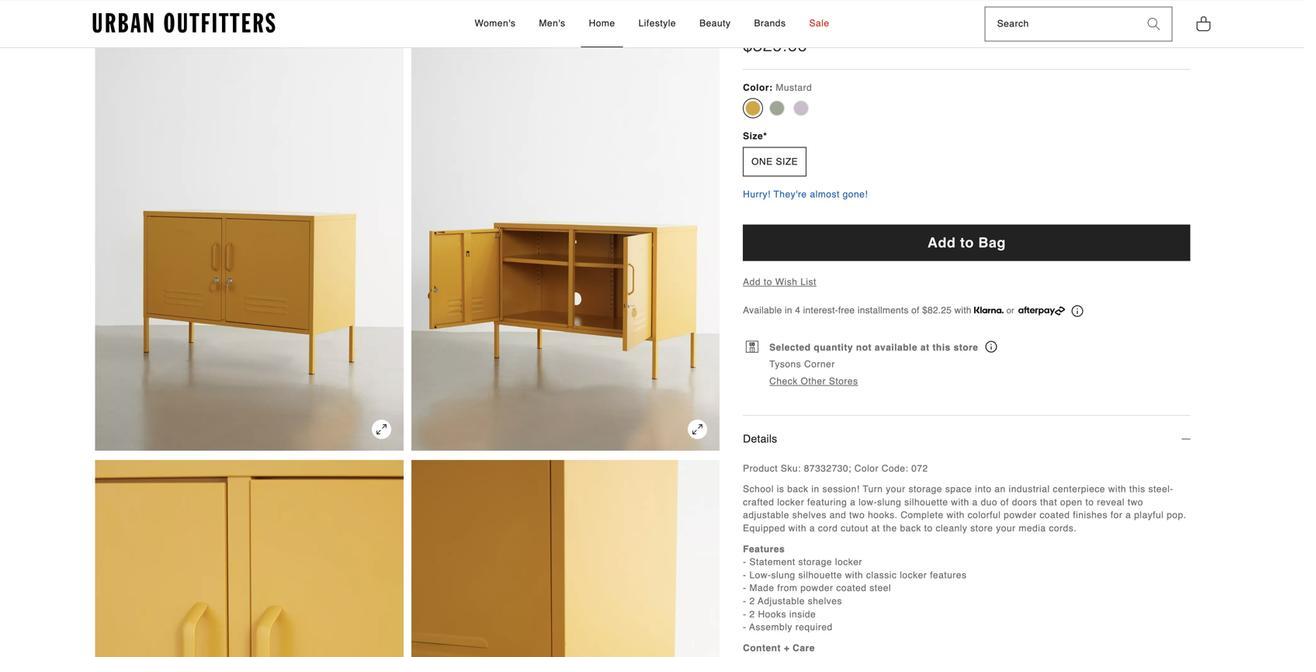 Task type: locate. For each thing, give the bounding box(es) containing it.
storage down the cord
[[799, 557, 833, 568]]

locker right classic
[[900, 570, 928, 581]]

your down 'code:'
[[886, 484, 906, 495]]

0 horizontal spatial of
[[912, 305, 920, 316]]

this left steel-
[[1130, 484, 1146, 495]]

powder right from
[[801, 583, 834, 594]]

of
[[912, 305, 920, 316], [1001, 497, 1010, 508]]

to inside button
[[961, 235, 975, 251]]

add inside button
[[928, 235, 956, 251]]

1 horizontal spatial silhouette
[[905, 497, 949, 508]]

None search field
[[986, 7, 1137, 41]]

of left $82.25
[[912, 305, 920, 316]]

1 horizontal spatial this
[[1130, 484, 1146, 495]]

details button
[[743, 416, 1191, 463]]

0 vertical spatial powder
[[1004, 510, 1037, 521]]

with up cleanly
[[947, 510, 965, 521]]

1 horizontal spatial store pickup image
[[986, 341, 997, 353]]

cords.
[[1050, 523, 1077, 534]]

this inside school is back in session! turn your storage space into an industrial centerpiece with this steel- crafted locker featuring a low-slung silhouette with a duo of doors that open to reveal two adjustable shelves and two hooks. complete with colorful powder coated finishes for a playful pop. equipped with a cord cutout at the back to cleanly store your media cords.
[[1130, 484, 1146, 495]]

- left adjustable
[[743, 596, 747, 607]]

to left bag
[[961, 235, 975, 251]]

at
[[921, 342, 930, 353], [872, 523, 880, 534]]

1 horizontal spatial coated
[[1040, 510, 1071, 521]]

- left made
[[743, 583, 747, 594]]

zoom in image
[[372, 420, 391, 440]]

0 vertical spatial shelves
[[793, 510, 827, 521]]

1 store pickup image from the left
[[747, 341, 759, 353]]

two up playful
[[1128, 497, 1144, 508]]

0 horizontal spatial at
[[872, 523, 880, 534]]

lowdown storage locker #3 image
[[412, 0, 720, 451]]

installments
[[858, 305, 909, 316]]

locker down cutout
[[836, 557, 863, 568]]

4 - from the top
[[743, 596, 747, 607]]

gone!
[[843, 189, 868, 200]]

store pickup image
[[747, 341, 759, 353], [986, 341, 997, 353]]

0 vertical spatial locker
[[778, 497, 805, 508]]

1 horizontal spatial two
[[1128, 497, 1144, 508]]

2 horizontal spatial locker
[[900, 570, 928, 581]]

slung up from
[[772, 570, 796, 581]]

add up available
[[743, 277, 761, 288]]

0 vertical spatial at
[[921, 342, 930, 353]]

with left the cord
[[789, 523, 807, 534]]

2 star rating image from the left
[[774, 12, 784, 21]]

in inside school is back in session! turn your storage space into an industrial centerpiece with this steel- crafted locker featuring a low-slung silhouette with a duo of doors that open to reveal two adjustable shelves and two hooks. complete with colorful powder coated finishes for a playful pop. equipped with a cord cutout at the back to cleanly store your media cords.
[[812, 484, 820, 495]]

size
[[776, 156, 799, 167]]

1 vertical spatial back
[[901, 523, 922, 534]]

main navigation element
[[335, 1, 970, 47]]

1 horizontal spatial storage
[[909, 484, 943, 495]]

1 vertical spatial your
[[997, 523, 1016, 534]]

adjustable
[[758, 596, 805, 607]]

0 horizontal spatial coated
[[837, 583, 867, 594]]

1 horizontal spatial of
[[1001, 497, 1010, 508]]

star rating image
[[764, 12, 774, 21], [774, 12, 784, 21]]

this
[[933, 342, 951, 353], [1130, 484, 1146, 495]]

afterpay image
[[1019, 307, 1066, 316]]

or
[[1007, 306, 1015, 316]]

0 vertical spatial of
[[912, 305, 920, 316]]

duo
[[981, 497, 998, 508]]

corner
[[805, 359, 836, 370]]

1 vertical spatial coated
[[837, 583, 867, 594]]

0 vertical spatial your
[[886, 484, 906, 495]]

+
[[784, 643, 790, 654]]

low-
[[750, 570, 772, 581]]

with left classic
[[846, 570, 864, 581]]

to
[[961, 235, 975, 251], [764, 277, 773, 288], [1086, 497, 1095, 508], [925, 523, 933, 534]]

1 vertical spatial in
[[812, 484, 820, 495]]

your down the colorful
[[997, 523, 1016, 534]]

0 vertical spatial storage
[[909, 484, 943, 495]]

1 horizontal spatial add
[[928, 235, 956, 251]]

original price: $329.00 element
[[743, 33, 808, 57]]

this down $82.25
[[933, 342, 951, 353]]

your
[[886, 484, 906, 495], [997, 523, 1016, 534]]

two up cutout
[[850, 510, 865, 521]]

other
[[801, 376, 826, 387]]

- left low- on the bottom right
[[743, 570, 747, 581]]

store pickup image down klarna icon
[[986, 341, 997, 353]]

1 vertical spatial silhouette
[[799, 570, 843, 581]]

crafted
[[743, 497, 775, 508]]

brands link
[[747, 1, 794, 47]]

1 vertical spatial of
[[1001, 497, 1010, 508]]

add to wish list button
[[743, 277, 817, 288]]

coated inside school is back in session! turn your storage space into an industrial centerpiece with this steel- crafted locker featuring a low-slung silhouette with a duo of doors that open to reveal two adjustable shelves and two hooks. complete with colorful powder coated finishes for a playful pop. equipped with a cord cutout at the back to cleanly store your media cords.
[[1040, 510, 1071, 521]]

a left the cord
[[810, 523, 816, 534]]

school
[[743, 484, 774, 495]]

1 vertical spatial at
[[872, 523, 880, 534]]

2
[[750, 596, 755, 607], [750, 609, 755, 620]]

check
[[770, 376, 798, 387]]

0.0 stars element
[[743, 12, 794, 22]]

quantity
[[814, 342, 854, 353]]

1 vertical spatial powder
[[801, 583, 834, 594]]

not
[[857, 342, 872, 353]]

star rating image up $329.00
[[754, 12, 764, 21]]

0 horizontal spatial store pickup image
[[747, 341, 759, 353]]

$82.25
[[923, 305, 952, 316]]

one
[[752, 156, 773, 167]]

with
[[955, 305, 972, 316], [1109, 484, 1127, 495], [952, 497, 970, 508], [947, 510, 965, 521], [789, 523, 807, 534], [846, 570, 864, 581]]

assembly
[[750, 622, 793, 633]]

a left low-
[[851, 497, 856, 508]]

back
[[788, 484, 809, 495], [901, 523, 922, 534]]

0 horizontal spatial silhouette
[[799, 570, 843, 581]]

low-
[[859, 497, 878, 508]]

0 horizontal spatial locker
[[778, 497, 805, 508]]

at right available
[[921, 342, 930, 353]]

content
[[743, 643, 781, 654]]

silhouette up inside
[[799, 570, 843, 581]]

beauty link
[[692, 1, 739, 47]]

colorful
[[968, 510, 1001, 521]]

mustard
[[776, 82, 813, 93]]

coated left steel at bottom
[[837, 583, 867, 594]]

product sku: 87332730; color code: 072
[[743, 463, 929, 474]]

locker
[[778, 497, 805, 508], [836, 557, 863, 568], [900, 570, 928, 581]]

2 down made
[[750, 596, 755, 607]]

0 vertical spatial add
[[928, 235, 956, 251]]

0 horizontal spatial in
[[785, 305, 793, 316]]

details
[[743, 433, 778, 445]]

0 vertical spatial silhouette
[[905, 497, 949, 508]]

2 vertical spatial locker
[[900, 570, 928, 581]]

1 - from the top
[[743, 557, 747, 568]]

1 horizontal spatial slung
[[878, 497, 902, 508]]

silhouette inside features - statement storage locker - low-slung silhouette with classic locker features - made from powder coated steel - 2 adjustable shelves - 2 hooks inside - assembly required
[[799, 570, 843, 581]]

shelves down featuring
[[793, 510, 827, 521]]

cutout
[[841, 523, 869, 534]]

reveal
[[1098, 497, 1125, 508]]

store down klarna icon
[[954, 342, 979, 353]]

- left assembly
[[743, 622, 747, 633]]

cleanly
[[936, 523, 968, 534]]

1 horizontal spatial star rating image
[[784, 12, 794, 21]]

lifestyle link
[[631, 1, 684, 47]]

0 horizontal spatial powder
[[801, 583, 834, 594]]

sage image
[[770, 101, 785, 116]]

steel
[[870, 583, 892, 594]]

0 vertical spatial back
[[788, 484, 809, 495]]

0 horizontal spatial two
[[850, 510, 865, 521]]

1 vertical spatial slung
[[772, 570, 796, 581]]

0 horizontal spatial slung
[[772, 570, 796, 581]]

1 horizontal spatial in
[[812, 484, 820, 495]]

1 horizontal spatial back
[[901, 523, 922, 534]]

slung up hooks.
[[878, 497, 902, 508]]

slung inside features - statement storage locker - low-slung silhouette with classic locker features - made from powder coated steel - 2 adjustable shelves - 2 hooks inside - assembly required
[[772, 570, 796, 581]]

star rating image
[[754, 12, 764, 21], [784, 12, 794, 21]]

storage down 072
[[909, 484, 943, 495]]

1 vertical spatial 2
[[750, 609, 755, 620]]

selected
[[770, 342, 811, 353]]

locker down is
[[778, 497, 805, 508]]

0 vertical spatial coated
[[1040, 510, 1071, 521]]

back right is
[[788, 484, 809, 495]]

-
[[743, 557, 747, 568], [743, 570, 747, 581], [743, 583, 747, 594], [743, 596, 747, 607], [743, 609, 747, 620], [743, 622, 747, 633]]

with up reveal
[[1109, 484, 1127, 495]]

2 store pickup image from the left
[[986, 341, 997, 353]]

of down an
[[1001, 497, 1010, 508]]

0 horizontal spatial star rating image
[[754, 12, 764, 21]]

in up featuring
[[812, 484, 820, 495]]

finishes
[[1074, 510, 1108, 521]]

0 vertical spatial 2
[[750, 596, 755, 607]]

search image
[[1148, 18, 1161, 30]]

1 horizontal spatial powder
[[1004, 510, 1037, 521]]

silhouette inside school is back in session! turn your storage space into an industrial centerpiece with this steel- crafted locker featuring a low-slung silhouette with a duo of doors that open to reveal two adjustable shelves and two hooks. complete with colorful powder coated finishes for a playful pop. equipped with a cord cutout at the back to cleanly store your media cords.
[[905, 497, 949, 508]]

coated down that
[[1040, 510, 1071, 521]]

powder down doors at the right of page
[[1004, 510, 1037, 521]]

slung
[[878, 497, 902, 508], [772, 570, 796, 581]]

storage inside school is back in session! turn your storage space into an industrial centerpiece with this steel- crafted locker featuring a low-slung silhouette with a duo of doors that open to reveal two adjustable shelves and two hooks. complete with colorful powder coated finishes for a playful pop. equipped with a cord cutout at the back to cleanly store your media cords.
[[909, 484, 943, 495]]

0 vertical spatial in
[[785, 305, 793, 316]]

1 horizontal spatial locker
[[836, 557, 863, 568]]

cord
[[819, 523, 838, 534]]

inside
[[790, 609, 816, 620]]

a
[[851, 497, 856, 508], [973, 497, 978, 508], [1126, 510, 1132, 521], [810, 523, 816, 534]]

0 horizontal spatial back
[[788, 484, 809, 495]]

add left bag
[[928, 235, 956, 251]]

mustard image
[[746, 101, 761, 116]]

- down features
[[743, 557, 747, 568]]

my shopping bag image
[[1197, 15, 1212, 32]]

back down complete
[[901, 523, 922, 534]]

2 2 from the top
[[750, 609, 755, 620]]

centerpiece
[[1054, 484, 1106, 495]]

with inside features - statement storage locker - low-slung silhouette with classic locker features - made from powder coated steel - 2 adjustable shelves - 2 hooks inside - assembly required
[[846, 570, 864, 581]]

2 left the "hooks"
[[750, 609, 755, 620]]

add
[[928, 235, 956, 251], [743, 277, 761, 288]]

powder inside school is back in session! turn your storage space into an industrial centerpiece with this steel- crafted locker featuring a low-slung silhouette with a duo of doors that open to reveal two adjustable shelves and two hooks. complete with colorful powder coated finishes for a playful pop. equipped with a cord cutout at the back to cleanly store your media cords.
[[1004, 510, 1037, 521]]

1 vertical spatial this
[[1130, 484, 1146, 495]]

session!
[[823, 484, 860, 495]]

1 vertical spatial locker
[[836, 557, 863, 568]]

1 vertical spatial two
[[850, 510, 865, 521]]

in left "4"
[[785, 305, 793, 316]]

interest-
[[804, 305, 839, 316]]

sku:
[[781, 463, 801, 474]]

from
[[778, 583, 798, 594]]

at left 'the'
[[872, 523, 880, 534]]

072
[[912, 463, 929, 474]]

0 horizontal spatial this
[[933, 342, 951, 353]]

bag
[[979, 235, 1007, 251]]

silhouette up complete
[[905, 497, 949, 508]]

1 vertical spatial shelves
[[808, 596, 843, 607]]

shelves up inside
[[808, 596, 843, 607]]

1 vertical spatial add
[[743, 277, 761, 288]]

store inside school is back in session! turn your storage space into an industrial centerpiece with this steel- crafted locker featuring a low-slung silhouette with a duo of doors that open to reveal two adjustable shelves and two hooks. complete with colorful powder coated finishes for a playful pop. equipped with a cord cutout at the back to cleanly store your media cords.
[[971, 523, 994, 534]]

star rating image left sale
[[784, 12, 794, 21]]

storage
[[909, 484, 943, 495], [799, 557, 833, 568]]

store pickup image left selected
[[747, 341, 759, 353]]

add for add to wish list
[[743, 277, 761, 288]]

1 vertical spatial storage
[[799, 557, 833, 568]]

- left the "hooks"
[[743, 609, 747, 620]]

product
[[743, 463, 778, 474]]

0 vertical spatial slung
[[878, 497, 902, 508]]

beauty
[[700, 18, 731, 29]]

store down the colorful
[[971, 523, 994, 534]]

0 horizontal spatial add
[[743, 277, 761, 288]]

1 vertical spatial store
[[971, 523, 994, 534]]

0 horizontal spatial storage
[[799, 557, 833, 568]]



Task type: describe. For each thing, give the bounding box(es) containing it.
home
[[589, 18, 616, 29]]

2 star rating image from the left
[[784, 12, 794, 21]]

lifestyle
[[639, 18, 677, 29]]

lowdown storage locker #4 image
[[95, 461, 404, 658]]

men's
[[539, 18, 566, 29]]

sale link
[[802, 1, 838, 47]]

for
[[1111, 510, 1123, 521]]

locker inside school is back in session! turn your storage space into an industrial centerpiece with this steel- crafted locker featuring a low-slung silhouette with a duo of doors that open to reveal two adjustable shelves and two hooks. complete with colorful powder coated finishes for a playful pop. equipped with a cord cutout at the back to cleanly store your media cords.
[[778, 497, 805, 508]]

stores
[[829, 376, 859, 387]]

industrial
[[1009, 484, 1051, 495]]

content + care
[[743, 643, 815, 654]]

lowdown storage locker #5 image
[[412, 461, 720, 658]]

Search text field
[[986, 7, 1137, 41]]

lilac image
[[794, 101, 809, 116]]

free
[[839, 305, 855, 316]]

slung inside school is back in session! turn your storage space into an industrial centerpiece with this steel- crafted locker featuring a low-slung silhouette with a duo of doors that open to reveal two adjustable shelves and two hooks. complete with colorful powder coated finishes for a playful pop. equipped with a cord cutout at the back to cleanly store your media cords.
[[878, 497, 902, 508]]

equipped
[[743, 523, 786, 534]]

complete
[[901, 510, 944, 521]]

one size
[[752, 156, 799, 167]]

selected quantity not available at this store
[[770, 342, 982, 353]]

featuring
[[808, 497, 848, 508]]

playful
[[1135, 510, 1165, 521]]

space
[[946, 484, 973, 495]]

women's link
[[467, 1, 524, 47]]

hooks.
[[868, 510, 898, 521]]

hurry!
[[743, 189, 771, 200]]

add for add to bag
[[928, 235, 956, 251]]

add to wish list
[[743, 277, 817, 288]]

1 star rating image from the left
[[754, 12, 764, 21]]

storage inside features - statement storage locker - low-slung silhouette with classic locker features - made from powder coated steel - 2 adjustable shelves - 2 hooks inside - assembly required
[[799, 557, 833, 568]]

a left duo
[[973, 497, 978, 508]]

wish
[[776, 277, 798, 288]]

1 star rating image from the left
[[764, 12, 774, 21]]

add to bag button
[[743, 225, 1191, 261]]

urban outfitters image
[[93, 13, 275, 33]]

into
[[976, 484, 992, 495]]

and
[[830, 510, 847, 521]]

features
[[931, 570, 967, 581]]

4
[[796, 305, 801, 316]]

steel-
[[1149, 484, 1174, 495]]

required
[[796, 622, 833, 633]]

made
[[750, 583, 775, 594]]

media
[[1019, 523, 1047, 534]]

zoom in image
[[688, 420, 708, 440]]

women's
[[475, 18, 516, 29]]

color: mustard
[[743, 82, 813, 93]]

features - statement storage locker - low-slung silhouette with classic locker features - made from powder coated steel - 2 adjustable shelves - 2 hooks inside - assembly required
[[743, 544, 967, 633]]

with right $82.25
[[955, 305, 972, 316]]

lowdown storage locker #2 image
[[95, 0, 404, 451]]

hooks
[[758, 609, 787, 620]]

color:
[[743, 82, 773, 93]]

statement
[[750, 557, 796, 568]]

they're
[[774, 189, 807, 200]]

the
[[883, 523, 898, 534]]

coated inside features - statement storage locker - low-slung silhouette with classic locker features - made from powder coated steel - 2 adjustable shelves - 2 hooks inside - assembly required
[[837, 583, 867, 594]]

powder inside features - statement storage locker - low-slung silhouette with classic locker features - made from powder coated steel - 2 adjustable shelves - 2 hooks inside - assembly required
[[801, 583, 834, 594]]

2 - from the top
[[743, 570, 747, 581]]

doors
[[1013, 497, 1038, 508]]

almost
[[810, 189, 840, 200]]

shelves inside features - statement storage locker - low-slung silhouette with classic locker features - made from powder coated steel - 2 adjustable shelves - 2 hooks inside - assembly required
[[808, 596, 843, 607]]

with down space
[[952, 497, 970, 508]]

1 2 from the top
[[750, 596, 755, 607]]

store pickup image
[[747, 341, 759, 353]]

0 horizontal spatial your
[[886, 484, 906, 495]]

to down complete
[[925, 523, 933, 534]]

to up finishes
[[1086, 497, 1095, 508]]

school is back in session! turn your storage space into an industrial centerpiece with this steel- crafted locker featuring a low-slung silhouette with a duo of doors that open to reveal two adjustable shelves and two hooks. complete with colorful powder coated finishes for a playful pop. equipped with a cord cutout at the back to cleanly store your media cords.
[[743, 484, 1187, 534]]

or button
[[975, 303, 1084, 318]]

turn
[[863, 484, 883, 495]]

available in 4 interest-free installments of $82.25 with
[[743, 305, 975, 316]]

of inside school is back in session! turn your storage space into an industrial centerpiece with this steel- crafted locker featuring a low-slung silhouette with a duo of doors that open to reveal two adjustable shelves and two hooks. complete with colorful powder coated finishes for a playful pop. equipped with a cord cutout at the back to cleanly store your media cords.
[[1001, 497, 1010, 508]]

is
[[777, 484, 785, 495]]

open
[[1061, 497, 1083, 508]]

$329.00
[[743, 35, 808, 55]]

0 vertical spatial two
[[1128, 497, 1144, 508]]

6 - from the top
[[743, 622, 747, 633]]

tysons corner check other stores
[[770, 359, 859, 387]]

size
[[743, 131, 764, 142]]

klarna image
[[975, 307, 1004, 314]]

0 vertical spatial this
[[933, 342, 951, 353]]

that
[[1041, 497, 1058, 508]]

features
[[743, 544, 785, 555]]

0 vertical spatial store
[[954, 342, 979, 353]]

shelves inside school is back in session! turn your storage space into an industrial centerpiece with this steel- crafted locker featuring a low-slung silhouette with a duo of doors that open to reveal two adjustable shelves and two hooks. complete with colorful powder coated finishes for a playful pop. equipped with a cord cutout at the back to cleanly store your media cords.
[[793, 510, 827, 521]]

at inside school is back in session! turn your storage space into an industrial centerpiece with this steel- crafted locker featuring a low-slung silhouette with a duo of doors that open to reveal two adjustable shelves and two hooks. complete with colorful powder coated finishes for a playful pop. equipped with a cord cutout at the back to cleanly store your media cords.
[[872, 523, 880, 534]]

adjustable
[[743, 510, 790, 521]]

3 - from the top
[[743, 583, 747, 594]]

1 horizontal spatial at
[[921, 342, 930, 353]]

tysons
[[770, 359, 802, 370]]

a right for
[[1126, 510, 1132, 521]]

5 - from the top
[[743, 609, 747, 620]]

to left the wish
[[764, 277, 773, 288]]

check other stores button
[[770, 375, 859, 388]]

1 horizontal spatial your
[[997, 523, 1016, 534]]

care
[[793, 643, 815, 654]]

list
[[801, 277, 817, 288]]

available
[[743, 305, 783, 316]]

brands
[[755, 18, 786, 29]]

available
[[875, 342, 918, 353]]

men's link
[[532, 1, 574, 47]]

classic
[[867, 570, 897, 581]]

87332730;
[[804, 463, 852, 474]]



Task type: vqa. For each thing, say whether or not it's contained in the screenshot.
THE LIFESTYLE at the top of the page
yes



